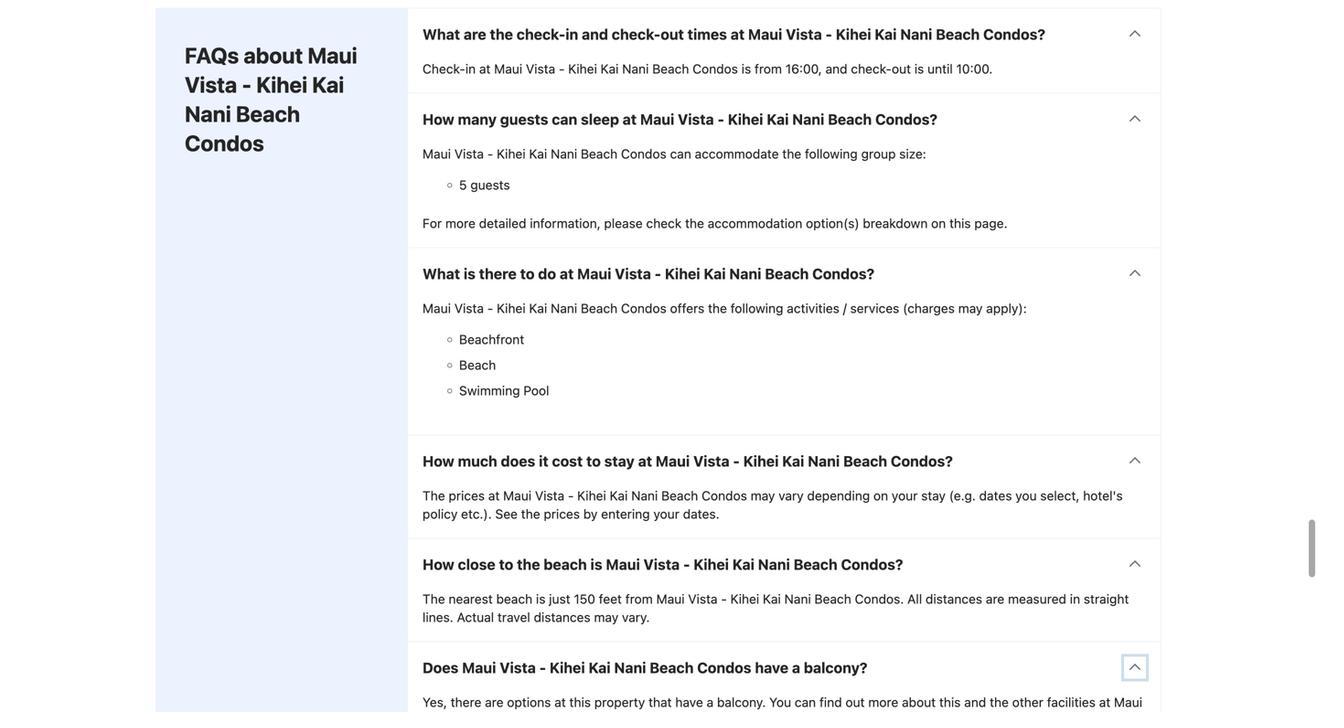 Task type: describe. For each thing, give the bounding box(es) containing it.
see
[[496, 507, 518, 522]]

0 horizontal spatial check-
[[517, 26, 566, 43]]

a inside the yes, there are options at this property that have a balcony. you can find out more about this and the other facilities at maui
[[707, 695, 714, 711]]

nani up information,
[[551, 146, 578, 161]]

condos.
[[855, 592, 904, 607]]

beach up the group
[[828, 111, 872, 128]]

detailed
[[479, 216, 527, 231]]

/
[[843, 301, 847, 316]]

nani inside "dropdown button"
[[730, 265, 762, 283]]

10:00.
[[957, 61, 993, 76]]

beach inside dropdown button
[[544, 556, 587, 574]]

faqs
[[185, 43, 239, 68]]

5
[[459, 177, 467, 193]]

0 vertical spatial following
[[805, 146, 858, 161]]

2 horizontal spatial out
[[892, 61, 911, 76]]

accommodation
[[708, 216, 803, 231]]

out inside dropdown button
[[661, 26, 684, 43]]

faqs about maui vista - kihei kai nani beach condos
[[185, 43, 357, 156]]

16:00,
[[786, 61, 822, 76]]

what are the check-in and check-out times at maui vista - kihei kai nani beach condos?
[[423, 26, 1046, 43]]

you
[[770, 695, 792, 711]]

select,
[[1041, 489, 1080, 504]]

the prices at maui vista - kihei kai nani beach condos may vary depending on your stay (e.g. dates you select, hotel's policy etc.). see the prices by entering your dates.
[[423, 489, 1123, 522]]

by
[[584, 507, 598, 522]]

the inside the prices at maui vista - kihei kai nani beach condos may vary depending on your stay (e.g. dates you select, hotel's policy etc.). see the prices by entering your dates.
[[521, 507, 540, 522]]

it
[[539, 453, 549, 470]]

at inside dropdown button
[[638, 453, 652, 470]]

this left page.
[[950, 216, 971, 231]]

offers
[[670, 301, 705, 316]]

option(s)
[[806, 216, 860, 231]]

beach inside faqs about maui vista - kihei kai nani beach condos
[[236, 101, 300, 127]]

vista inside does maui vista - kihei kai nani beach condos have a balcony? dropdown button
[[500, 660, 536, 677]]

the for how close to the beach is maui vista - kihei kai nani beach condos?
[[423, 592, 445, 607]]

1 horizontal spatial can
[[670, 146, 692, 161]]

1 vertical spatial following
[[731, 301, 784, 316]]

beach down what is there to do at maui vista - kihei kai nani beach condos?
[[581, 301, 618, 316]]

is left until
[[915, 61, 925, 76]]

condos down times
[[693, 61, 738, 76]]

150
[[574, 592, 596, 607]]

more inside the yes, there are options at this property that have a balcony. you can find out more about this and the other facilities at maui
[[869, 695, 899, 711]]

nani inside faqs about maui vista - kihei kai nani beach condos
[[185, 101, 231, 127]]

is inside dropdown button
[[591, 556, 603, 574]]

facilities
[[1047, 695, 1096, 711]]

how close to the beach is maui vista - kihei kai nani beach condos? button
[[408, 539, 1161, 591]]

find
[[820, 695, 842, 711]]

nani up until
[[901, 26, 933, 43]]

what for what are the check-in and check-out times at maui vista - kihei kai nani beach condos?
[[423, 26, 460, 43]]

for more detailed information, please check the accommodation option(s) breakdown on this page.
[[423, 216, 1008, 231]]

beach up "that"
[[650, 660, 694, 677]]

straight
[[1084, 592, 1130, 607]]

in inside the nearest beach is just 150 feet from maui vista - kihei kai nani beach condos. all distances are measured in straight lines. actual travel distances may vary.
[[1070, 592, 1081, 607]]

2 horizontal spatial check-
[[851, 61, 892, 76]]

kai inside faqs about maui vista - kihei kai nani beach condos
[[312, 72, 344, 97]]

check-in at maui vista - kihei kai nani beach condos is from 16:00, and check-out is until 10:00.
[[423, 61, 993, 76]]

entering
[[601, 507, 650, 522]]

yes,
[[423, 695, 447, 711]]

condos inside dropdown button
[[697, 660, 752, 677]]

nani down do at top left
[[551, 301, 578, 316]]

there inside the yes, there are options at this property that have a balcony. you can find out more about this and the other facilities at maui
[[451, 695, 482, 711]]

times
[[688, 26, 727, 43]]

may inside the prices at maui vista - kihei kai nani beach condos may vary depending on your stay (e.g. dates you select, hotel's policy etc.). see the prices by entering your dates.
[[751, 489, 775, 504]]

close
[[458, 556, 496, 574]]

dates
[[980, 489, 1012, 504]]

size:
[[900, 146, 927, 161]]

beach up 10:00. at top right
[[936, 26, 980, 43]]

depending
[[808, 489, 870, 504]]

condos inside faqs about maui vista - kihei kai nani beach condos
[[185, 130, 264, 156]]

beach up the nearest beach is just 150 feet from maui vista - kihei kai nani beach condos. all distances are measured in straight lines. actual travel distances may vary.
[[794, 556, 838, 574]]

what for what is there to do at maui vista - kihei kai nani beach condos?
[[423, 265, 460, 283]]

at right times
[[731, 26, 745, 43]]

the right "close"
[[517, 556, 540, 574]]

about inside the yes, there are options at this property that have a balcony. you can find out more about this and the other facilities at maui
[[902, 695, 936, 711]]

how for how close to the beach is maui vista - kihei kai nani beach condos?
[[423, 556, 455, 574]]

other
[[1013, 695, 1044, 711]]

(e.g.
[[950, 489, 976, 504]]

does maui vista - kihei kai nani beach condos have a balcony?
[[423, 660, 868, 677]]

policy
[[423, 507, 458, 522]]

kai inside "dropdown button"
[[704, 265, 726, 283]]

swimming
[[459, 383, 520, 398]]

1 vertical spatial distances
[[534, 610, 591, 625]]

1 horizontal spatial from
[[755, 61, 782, 76]]

many
[[458, 111, 497, 128]]

1 horizontal spatial and
[[826, 61, 848, 76]]

can inside how many guests can sleep at maui vista - kihei kai nani beach condos? dropdown button
[[552, 111, 578, 128]]

apply):
[[987, 301, 1027, 316]]

just
[[549, 592, 571, 607]]

vary
[[779, 489, 804, 504]]

can inside the yes, there are options at this property that have a balcony. you can find out more about this and the other facilities at maui
[[795, 695, 816, 711]]

pool
[[524, 383, 550, 398]]

- inside the prices at maui vista - kihei kai nani beach condos may vary depending on your stay (e.g. dates you select, hotel's policy etc.). see the prices by entering your dates.
[[568, 489, 574, 504]]

condos down how many guests can sleep at maui vista - kihei kai nani beach condos?
[[621, 146, 667, 161]]

nearest
[[449, 592, 493, 607]]

nani up the nearest beach is just 150 feet from maui vista - kihei kai nani beach condos. all distances are measured in straight lines. actual travel distances may vary.
[[758, 556, 790, 574]]

check-
[[423, 61, 466, 76]]

does
[[501, 453, 536, 470]]

condos? for what is there to do at maui vista - kihei kai nani beach condos?
[[813, 265, 875, 283]]

beach inside the prices at maui vista - kihei kai nani beach condos may vary depending on your stay (e.g. dates you select, hotel's policy etc.). see the prices by entering your dates.
[[662, 489, 699, 504]]

0 vertical spatial prices
[[449, 489, 485, 504]]

vary.
[[622, 610, 650, 625]]

vista inside faqs about maui vista - kihei kai nani beach condos
[[185, 72, 237, 97]]

beach up swimming
[[459, 358, 496, 373]]

0 vertical spatial on
[[932, 216, 946, 231]]

the up many on the top of page
[[490, 26, 513, 43]]

maui inside the prices at maui vista - kihei kai nani beach condos may vary depending on your stay (e.g. dates you select, hotel's policy etc.). see the prices by entering your dates.
[[503, 489, 532, 504]]

beach inside "dropdown button"
[[765, 265, 809, 283]]

0 horizontal spatial more
[[446, 216, 476, 231]]

you
[[1016, 489, 1037, 504]]

property
[[595, 695, 645, 711]]

maui inside the nearest beach is just 150 feet from maui vista - kihei kai nani beach condos. all distances are measured in straight lines. actual travel distances may vary.
[[657, 592, 685, 607]]

at right sleep
[[623, 111, 637, 128]]

are inside the nearest beach is just 150 feet from maui vista - kihei kai nani beach condos. all distances are measured in straight lines. actual travel distances may vary.
[[986, 592, 1005, 607]]

information,
[[530, 216, 601, 231]]

at right facilities
[[1100, 695, 1111, 711]]

at right options
[[555, 695, 566, 711]]

activities
[[787, 301, 840, 316]]

kihei inside the nearest beach is just 150 feet from maui vista - kihei kai nani beach condos. all distances are measured in straight lines. actual travel distances may vary.
[[731, 592, 760, 607]]

measured
[[1008, 592, 1067, 607]]

(charges
[[903, 301, 955, 316]]

until
[[928, 61, 953, 76]]

kihei inside the prices at maui vista - kihei kai nani beach condos may vary depending on your stay (e.g. dates you select, hotel's policy etc.). see the prices by entering your dates.
[[578, 489, 606, 504]]

accommodate
[[695, 146, 779, 161]]

sleep
[[581, 111, 619, 128]]

actual
[[457, 610, 494, 625]]

1 horizontal spatial prices
[[544, 507, 580, 522]]

maui inside "dropdown button"
[[577, 265, 612, 283]]

etc.).
[[461, 507, 492, 522]]

- inside faqs about maui vista - kihei kai nani beach condos
[[242, 72, 252, 97]]

how many guests can sleep at maui vista - kihei kai nani beach condos? button
[[408, 94, 1161, 145]]

nani inside the nearest beach is just 150 feet from maui vista - kihei kai nani beach condos. all distances are measured in straight lines. actual travel distances may vary.
[[785, 592, 811, 607]]

that
[[649, 695, 672, 711]]

beach down times
[[653, 61, 689, 76]]

do
[[538, 265, 556, 283]]

all
[[908, 592, 923, 607]]

options
[[507, 695, 551, 711]]

vista inside the nearest beach is just 150 feet from maui vista - kihei kai nani beach condos. all distances are measured in straight lines. actual travel distances may vary.
[[688, 592, 718, 607]]

what is there to do at maui vista - kihei kai nani beach condos?
[[423, 265, 875, 283]]



Task type: vqa. For each thing, say whether or not it's contained in the screenshot.
bottommost stars
no



Task type: locate. For each thing, give the bounding box(es) containing it.
much
[[458, 453, 498, 470]]

0 vertical spatial have
[[755, 660, 789, 677]]

1 vertical spatial beach
[[496, 592, 533, 607]]

the nearest beach is just 150 feet from maui vista - kihei kai nani beach condos. all distances are measured in straight lines. actual travel distances may vary.
[[423, 592, 1130, 625]]

to inside dropdown button
[[587, 453, 601, 470]]

what
[[423, 26, 460, 43], [423, 265, 460, 283]]

how for how much does it cost to stay at maui vista - kihei kai nani beach condos?
[[423, 453, 455, 470]]

0 horizontal spatial distances
[[534, 610, 591, 625]]

condos inside the prices at maui vista - kihei kai nani beach condos may vary depending on your stay (e.g. dates you select, hotel's policy etc.). see the prices by entering your dates.
[[702, 489, 747, 504]]

out right the find
[[846, 695, 865, 711]]

maui
[[748, 26, 783, 43], [308, 43, 357, 68], [494, 61, 523, 76], [640, 111, 675, 128], [423, 146, 451, 161], [577, 265, 612, 283], [423, 301, 451, 316], [656, 453, 690, 470], [503, 489, 532, 504], [606, 556, 640, 574], [657, 592, 685, 607], [462, 660, 496, 677], [1115, 695, 1143, 711]]

following left the group
[[805, 146, 858, 161]]

and inside the yes, there are options at this property that have a balcony. you can find out more about this and the other facilities at maui
[[965, 695, 987, 711]]

to left do at top left
[[520, 265, 535, 283]]

0 horizontal spatial out
[[661, 26, 684, 43]]

in inside dropdown button
[[566, 26, 579, 43]]

nani down faqs
[[185, 101, 231, 127]]

1 horizontal spatial stay
[[922, 489, 946, 504]]

nani down how close to the beach is maui vista - kihei kai nani beach condos? dropdown button
[[785, 592, 811, 607]]

there right yes,
[[451, 695, 482, 711]]

a left balcony.
[[707, 695, 714, 711]]

0 horizontal spatial and
[[582, 26, 609, 43]]

stay inside dropdown button
[[605, 453, 635, 470]]

how
[[423, 111, 455, 128], [423, 453, 455, 470], [423, 556, 455, 574]]

may down feet
[[594, 610, 619, 625]]

may inside the nearest beach is just 150 feet from maui vista - kihei kai nani beach condos. all distances are measured in straight lines. actual travel distances may vary.
[[594, 610, 619, 625]]

1 the from the top
[[423, 489, 445, 504]]

kihei
[[836, 26, 872, 43], [568, 61, 597, 76], [256, 72, 308, 97], [728, 111, 764, 128], [497, 146, 526, 161], [665, 265, 701, 283], [497, 301, 526, 316], [744, 453, 779, 470], [578, 489, 606, 504], [694, 556, 729, 574], [731, 592, 760, 607], [550, 660, 585, 677]]

the inside the nearest beach is just 150 feet from maui vista - kihei kai nani beach condos. all distances are measured in straight lines. actual travel distances may vary.
[[423, 592, 445, 607]]

out left times
[[661, 26, 684, 43]]

0 vertical spatial to
[[520, 265, 535, 283]]

condos? up /
[[813, 265, 875, 283]]

stay left (e.g.
[[922, 489, 946, 504]]

please
[[604, 216, 643, 231]]

1 horizontal spatial a
[[792, 660, 801, 677]]

prices up etc.).
[[449, 489, 485, 504]]

maui inside the yes, there are options at this property that have a balcony. you can find out more about this and the other facilities at maui
[[1115, 695, 1143, 711]]

on right the depending
[[874, 489, 889, 504]]

1 vertical spatial from
[[626, 592, 653, 607]]

nani up maui vista - kihei kai nani beach condos offers the following activities / services (charges may apply):
[[730, 265, 762, 283]]

1 vertical spatial your
[[654, 507, 680, 522]]

vista inside what is there to do at maui vista - kihei kai nani beach condos? "dropdown button"
[[615, 265, 651, 283]]

condos up balcony.
[[697, 660, 752, 677]]

0 horizontal spatial in
[[466, 61, 476, 76]]

a inside dropdown button
[[792, 660, 801, 677]]

more right for
[[446, 216, 476, 231]]

are inside the yes, there are options at this property that have a balcony. you can find out more about this and the other facilities at maui
[[485, 695, 504, 711]]

distances right all
[[926, 592, 983, 607]]

2 horizontal spatial may
[[959, 301, 983, 316]]

1 vertical spatial how
[[423, 453, 455, 470]]

nani inside the prices at maui vista - kihei kai nani beach condos may vary depending on your stay (e.g. dates you select, hotel's policy etc.). see the prices by entering your dates.
[[632, 489, 658, 504]]

what are the check-in and check-out times at maui vista - kihei kai nani beach condos? button
[[408, 9, 1161, 60]]

out inside the yes, there are options at this property that have a balcony. you can find out more about this and the other facilities at maui
[[846, 695, 865, 711]]

accordion control element
[[407, 8, 1162, 713]]

travel
[[498, 610, 531, 625]]

and up sleep
[[582, 26, 609, 43]]

kihei inside faqs about maui vista - kihei kai nani beach condos
[[256, 72, 308, 97]]

how left "close"
[[423, 556, 455, 574]]

maui vista - kihei kai nani beach condos can accommodate the following group size:
[[423, 146, 927, 161]]

at right do at top left
[[560, 265, 574, 283]]

how much does it cost to stay at maui vista - kihei kai nani beach condos? button
[[408, 436, 1161, 487]]

condos up dates.
[[702, 489, 747, 504]]

1 horizontal spatial out
[[846, 695, 865, 711]]

1 horizontal spatial to
[[520, 265, 535, 283]]

0 horizontal spatial following
[[731, 301, 784, 316]]

1 horizontal spatial have
[[755, 660, 789, 677]]

0 horizontal spatial beach
[[496, 592, 533, 607]]

0 vertical spatial a
[[792, 660, 801, 677]]

1 vertical spatial and
[[826, 61, 848, 76]]

how for how many guests can sleep at maui vista - kihei kai nani beach condos?
[[423, 111, 455, 128]]

feet
[[599, 592, 622, 607]]

maui vista - kihei kai nani beach condos offers the following activities / services (charges may apply):
[[423, 301, 1027, 316]]

beach inside the nearest beach is just 150 feet from maui vista - kihei kai nani beach condos. all distances are measured in straight lines. actual travel distances may vary.
[[815, 592, 852, 607]]

to right cost
[[587, 453, 601, 470]]

may left vary
[[751, 489, 775, 504]]

- inside the nearest beach is just 150 feet from maui vista - kihei kai nani beach condos. all distances are measured in straight lines. actual travel distances may vary.
[[721, 592, 727, 607]]

1 vertical spatial are
[[986, 592, 1005, 607]]

1 horizontal spatial following
[[805, 146, 858, 161]]

have inside the yes, there are options at this property that have a balcony. you can find out more about this and the other facilities at maui
[[676, 695, 703, 711]]

about right the find
[[902, 695, 936, 711]]

on
[[932, 216, 946, 231], [874, 489, 889, 504]]

0 horizontal spatial about
[[244, 43, 303, 68]]

0 horizontal spatial have
[[676, 695, 703, 711]]

the
[[423, 489, 445, 504], [423, 592, 445, 607]]

condos? up (e.g.
[[891, 453, 953, 470]]

swimming pool
[[459, 383, 550, 398]]

2 horizontal spatial and
[[965, 695, 987, 711]]

how left much
[[423, 453, 455, 470]]

0 vertical spatial distances
[[926, 592, 983, 607]]

- inside "dropdown button"
[[655, 265, 662, 283]]

vista inside how close to the beach is maui vista - kihei kai nani beach condos? dropdown button
[[644, 556, 680, 574]]

0 vertical spatial there
[[479, 265, 517, 283]]

distances down just
[[534, 610, 591, 625]]

5 guests
[[459, 177, 510, 193]]

0 vertical spatial how
[[423, 111, 455, 128]]

breakdown
[[863, 216, 928, 231]]

on right the breakdown
[[932, 216, 946, 231]]

check-
[[517, 26, 566, 43], [612, 26, 661, 43], [851, 61, 892, 76]]

what down for
[[423, 265, 460, 283]]

what up check-
[[423, 26, 460, 43]]

dates.
[[683, 507, 720, 522]]

0 horizontal spatial can
[[552, 111, 578, 128]]

2 vertical spatial and
[[965, 695, 987, 711]]

about right faqs
[[244, 43, 303, 68]]

0 horizontal spatial to
[[499, 556, 514, 574]]

0 vertical spatial beach
[[544, 556, 587, 574]]

can left sleep
[[552, 111, 578, 128]]

condos? inside "dropdown button"
[[813, 265, 875, 283]]

2 horizontal spatial can
[[795, 695, 816, 711]]

out
[[661, 26, 684, 43], [892, 61, 911, 76], [846, 695, 865, 711]]

1 vertical spatial out
[[892, 61, 911, 76]]

guests right many on the top of page
[[500, 111, 549, 128]]

from left 16:00,
[[755, 61, 782, 76]]

2 what from the top
[[423, 265, 460, 283]]

1 vertical spatial about
[[902, 695, 936, 711]]

the right offers
[[708, 301, 727, 316]]

0 horizontal spatial from
[[626, 592, 653, 607]]

1 vertical spatial a
[[707, 695, 714, 711]]

0 vertical spatial from
[[755, 61, 782, 76]]

1 horizontal spatial check-
[[612, 26, 661, 43]]

2 vertical spatial to
[[499, 556, 514, 574]]

at up 'see'
[[488, 489, 500, 504]]

can right you
[[795, 695, 816, 711]]

is
[[742, 61, 751, 76], [915, 61, 925, 76], [464, 265, 476, 283], [591, 556, 603, 574], [536, 592, 546, 607]]

to inside dropdown button
[[499, 556, 514, 574]]

beach inside the nearest beach is just 150 feet from maui vista - kihei kai nani beach condos. all distances are measured in straight lines. actual travel distances may vary.
[[496, 592, 533, 607]]

beach
[[936, 26, 980, 43], [653, 61, 689, 76], [236, 101, 300, 127], [828, 111, 872, 128], [581, 146, 618, 161], [765, 265, 809, 283], [581, 301, 618, 316], [459, 358, 496, 373], [844, 453, 888, 470], [662, 489, 699, 504], [794, 556, 838, 574], [815, 592, 852, 607], [650, 660, 694, 677]]

to right "close"
[[499, 556, 514, 574]]

1 vertical spatial on
[[874, 489, 889, 504]]

condos?
[[984, 26, 1046, 43], [876, 111, 938, 128], [813, 265, 875, 283], [891, 453, 953, 470], [841, 556, 904, 574]]

following down what is there to do at maui vista - kihei kai nani beach condos? "dropdown button"
[[731, 301, 784, 316]]

have right "that"
[[676, 695, 703, 711]]

0 vertical spatial about
[[244, 43, 303, 68]]

how inside how much does it cost to stay at maui vista - kihei kai nani beach condos? dropdown button
[[423, 453, 455, 470]]

beach up dates.
[[662, 489, 699, 504]]

0 horizontal spatial your
[[654, 507, 680, 522]]

0 vertical spatial may
[[959, 301, 983, 316]]

in
[[566, 26, 579, 43], [466, 61, 476, 76], [1070, 592, 1081, 607]]

guests right 5
[[471, 177, 510, 193]]

does maui vista - kihei kai nani beach condos have a balcony? button
[[408, 643, 1161, 694]]

0 vertical spatial are
[[464, 26, 487, 43]]

the right check
[[685, 216, 705, 231]]

what inside "dropdown button"
[[423, 265, 460, 283]]

maui inside faqs about maui vista - kihei kai nani beach condos
[[308, 43, 357, 68]]

vista inside what are the check-in and check-out times at maui vista - kihei kai nani beach condos? dropdown button
[[786, 26, 822, 43]]

1 horizontal spatial about
[[902, 695, 936, 711]]

guests
[[500, 111, 549, 128], [471, 177, 510, 193]]

0 vertical spatial and
[[582, 26, 609, 43]]

2 vertical spatial can
[[795, 695, 816, 711]]

the left the other
[[990, 695, 1009, 711]]

on inside the prices at maui vista - kihei kai nani beach condos may vary depending on your stay (e.g. dates you select, hotel's policy etc.). see the prices by entering your dates.
[[874, 489, 889, 504]]

the
[[490, 26, 513, 43], [783, 146, 802, 161], [685, 216, 705, 231], [708, 301, 727, 316], [521, 507, 540, 522], [517, 556, 540, 574], [990, 695, 1009, 711]]

what inside dropdown button
[[423, 26, 460, 43]]

vista
[[786, 26, 822, 43], [526, 61, 556, 76], [185, 72, 237, 97], [678, 111, 714, 128], [455, 146, 484, 161], [615, 265, 651, 283], [455, 301, 484, 316], [694, 453, 730, 470], [535, 489, 565, 504], [644, 556, 680, 574], [688, 592, 718, 607], [500, 660, 536, 677]]

and right 16:00,
[[826, 61, 848, 76]]

1 horizontal spatial distances
[[926, 592, 983, 607]]

the right 'see'
[[521, 507, 540, 522]]

lines.
[[423, 610, 454, 625]]

is up 150
[[591, 556, 603, 574]]

vista inside the prices at maui vista - kihei kai nani beach condos may vary depending on your stay (e.g. dates you select, hotel's policy etc.). see the prices by entering your dates.
[[535, 489, 565, 504]]

0 horizontal spatial a
[[707, 695, 714, 711]]

0 vertical spatial your
[[892, 489, 918, 504]]

1 horizontal spatial may
[[751, 489, 775, 504]]

2 horizontal spatial in
[[1070, 592, 1081, 607]]

have inside dropdown button
[[755, 660, 789, 677]]

1 vertical spatial what
[[423, 265, 460, 283]]

your left (e.g.
[[892, 489, 918, 504]]

0 horizontal spatial may
[[594, 610, 619, 625]]

1 vertical spatial can
[[670, 146, 692, 161]]

beach up the depending
[[844, 453, 888, 470]]

1 vertical spatial may
[[751, 489, 775, 504]]

are left measured in the right bottom of the page
[[986, 592, 1005, 607]]

condos down faqs
[[185, 130, 264, 156]]

hotel's
[[1084, 489, 1123, 504]]

2 the from the top
[[423, 592, 445, 607]]

to inside "dropdown button"
[[520, 265, 535, 283]]

does
[[423, 660, 459, 677]]

2 horizontal spatial to
[[587, 453, 601, 470]]

balcony?
[[804, 660, 868, 677]]

beachfront
[[459, 332, 525, 347]]

this left the other
[[940, 695, 961, 711]]

balcony.
[[717, 695, 766, 711]]

1 vertical spatial guests
[[471, 177, 510, 193]]

condos? for how many guests can sleep at maui vista - kihei kai nani beach condos?
[[876, 111, 938, 128]]

1 horizontal spatial beach
[[544, 556, 587, 574]]

is left just
[[536, 592, 546, 607]]

1 horizontal spatial in
[[566, 26, 579, 43]]

condos? up size:
[[876, 111, 938, 128]]

from inside the nearest beach is just 150 feet from maui vista - kihei kai nani beach condos. all distances are measured in straight lines. actual travel distances may vary.
[[626, 592, 653, 607]]

and left the other
[[965, 695, 987, 711]]

at right check-
[[479, 61, 491, 76]]

prices left by
[[544, 507, 580, 522]]

from
[[755, 61, 782, 76], [626, 592, 653, 607]]

2 vertical spatial in
[[1070, 592, 1081, 607]]

1 vertical spatial in
[[466, 61, 476, 76]]

kai inside the nearest beach is just 150 feet from maui vista - kihei kai nani beach condos. all distances are measured in straight lines. actual travel distances may vary.
[[763, 592, 781, 607]]

1 horizontal spatial more
[[869, 695, 899, 711]]

the up the 'policy'
[[423, 489, 445, 504]]

there inside "dropdown button"
[[479, 265, 517, 283]]

condos? inside dropdown button
[[891, 453, 953, 470]]

0 horizontal spatial on
[[874, 489, 889, 504]]

services
[[851, 301, 900, 316]]

at inside "dropdown button"
[[560, 265, 574, 283]]

condos
[[693, 61, 738, 76], [185, 130, 264, 156], [621, 146, 667, 161], [621, 301, 667, 316], [702, 489, 747, 504], [697, 660, 752, 677]]

the inside the prices at maui vista - kihei kai nani beach condos may vary depending on your stay (e.g. dates you select, hotel's policy etc.). see the prices by entering your dates.
[[423, 489, 445, 504]]

is down what are the check-in and check-out times at maui vista - kihei kai nani beach condos? at the top of page
[[742, 61, 751, 76]]

at inside the prices at maui vista - kihei kai nani beach condos may vary depending on your stay (e.g. dates you select, hotel's policy etc.). see the prices by entering your dates.
[[488, 489, 500, 504]]

0 vertical spatial what
[[423, 26, 460, 43]]

stay inside the prices at maui vista - kihei kai nani beach condos may vary depending on your stay (e.g. dates you select, hotel's policy etc.). see the prices by entering your dates.
[[922, 489, 946, 504]]

this left property
[[570, 695, 591, 711]]

condos? up 10:00. at top right
[[984, 26, 1046, 43]]

0 horizontal spatial prices
[[449, 489, 485, 504]]

nani down 16:00,
[[793, 111, 825, 128]]

0 vertical spatial more
[[446, 216, 476, 231]]

2 vertical spatial how
[[423, 556, 455, 574]]

0 vertical spatial guests
[[500, 111, 549, 128]]

condos? for how close to the beach is maui vista - kihei kai nani beach condos?
[[841, 556, 904, 574]]

group
[[862, 146, 896, 161]]

how many guests can sleep at maui vista - kihei kai nani beach condos?
[[423, 111, 938, 128]]

-
[[826, 26, 833, 43], [559, 61, 565, 76], [242, 72, 252, 97], [718, 111, 725, 128], [488, 146, 493, 161], [655, 265, 662, 283], [488, 301, 493, 316], [733, 453, 740, 470], [568, 489, 574, 504], [684, 556, 690, 574], [721, 592, 727, 607], [540, 660, 546, 677]]

beach up activities
[[765, 265, 809, 283]]

1 how from the top
[[423, 111, 455, 128]]

about inside faqs about maui vista - kihei kai nani beach condos
[[244, 43, 303, 68]]

beach
[[544, 556, 587, 574], [496, 592, 533, 607]]

page.
[[975, 216, 1008, 231]]

how close to the beach is maui vista - kihei kai nani beach condos?
[[423, 556, 904, 574]]

beach down sleep
[[581, 146, 618, 161]]

check
[[646, 216, 682, 231]]

can
[[552, 111, 578, 128], [670, 146, 692, 161], [795, 695, 816, 711]]

1 vertical spatial stay
[[922, 489, 946, 504]]

may
[[959, 301, 983, 316], [751, 489, 775, 504], [594, 610, 619, 625]]

1 vertical spatial have
[[676, 695, 703, 711]]

stay right cost
[[605, 453, 635, 470]]

1 vertical spatial there
[[451, 695, 482, 711]]

0 vertical spatial out
[[661, 26, 684, 43]]

your
[[892, 489, 918, 504], [654, 507, 680, 522]]

1 vertical spatial prices
[[544, 507, 580, 522]]

is up the beachfront
[[464, 265, 476, 283]]

are up check-
[[464, 26, 487, 43]]

and inside dropdown button
[[582, 26, 609, 43]]

the down how many guests can sleep at maui vista - kihei kai nani beach condos? dropdown button
[[783, 146, 802, 161]]

following
[[805, 146, 858, 161], [731, 301, 784, 316]]

out left until
[[892, 61, 911, 76]]

beach down faqs
[[236, 101, 300, 127]]

kihei inside "dropdown button"
[[665, 265, 701, 283]]

can down how many guests can sleep at maui vista - kihei kai nani beach condos?
[[670, 146, 692, 161]]

1 horizontal spatial your
[[892, 489, 918, 504]]

3 how from the top
[[423, 556, 455, 574]]

guests inside dropdown button
[[500, 111, 549, 128]]

condos? up condos.
[[841, 556, 904, 574]]

may left apply):
[[959, 301, 983, 316]]

1 vertical spatial the
[[423, 592, 445, 607]]

at up entering
[[638, 453, 652, 470]]

nani
[[901, 26, 933, 43], [622, 61, 649, 76], [185, 101, 231, 127], [793, 111, 825, 128], [551, 146, 578, 161], [730, 265, 762, 283], [551, 301, 578, 316], [808, 453, 840, 470], [632, 489, 658, 504], [758, 556, 790, 574], [785, 592, 811, 607], [614, 660, 646, 677]]

how much does it cost to stay at maui vista - kihei kai nani beach condos?
[[423, 453, 953, 470]]

nani up how many guests can sleep at maui vista - kihei kai nani beach condos?
[[622, 61, 649, 76]]

vista inside how much does it cost to stay at maui vista - kihei kai nani beach condos? dropdown button
[[694, 453, 730, 470]]

the inside the yes, there are options at this property that have a balcony. you can find out more about this and the other facilities at maui
[[990, 695, 1009, 711]]

0 vertical spatial the
[[423, 489, 445, 504]]

cost
[[552, 453, 583, 470]]

a
[[792, 660, 801, 677], [707, 695, 714, 711]]

beach left condos.
[[815, 592, 852, 607]]

the for how much does it cost to stay at maui vista - kihei kai nani beach condos?
[[423, 489, 445, 504]]

1 vertical spatial more
[[869, 695, 899, 711]]

1 what from the top
[[423, 26, 460, 43]]

nani up the depending
[[808, 453, 840, 470]]

2 vertical spatial are
[[485, 695, 504, 711]]

more
[[446, 216, 476, 231], [869, 695, 899, 711]]

for
[[423, 216, 442, 231]]

is inside "dropdown button"
[[464, 265, 476, 283]]

how inside how close to the beach is maui vista - kihei kai nani beach condos? dropdown button
[[423, 556, 455, 574]]

are
[[464, 26, 487, 43], [986, 592, 1005, 607], [485, 695, 504, 711]]

0 vertical spatial stay
[[605, 453, 635, 470]]

1 horizontal spatial on
[[932, 216, 946, 231]]

0 horizontal spatial stay
[[605, 453, 635, 470]]

is inside the nearest beach is just 150 feet from maui vista - kihei kai nani beach condos. all distances are measured in straight lines. actual travel distances may vary.
[[536, 592, 546, 607]]

0 vertical spatial in
[[566, 26, 579, 43]]

your left dates.
[[654, 507, 680, 522]]

1 vertical spatial to
[[587, 453, 601, 470]]

have
[[755, 660, 789, 677], [676, 695, 703, 711]]

2 vertical spatial may
[[594, 610, 619, 625]]

2 vertical spatial out
[[846, 695, 865, 711]]

what is there to do at maui vista - kihei kai nani beach condos? button
[[408, 248, 1161, 300]]

more right the find
[[869, 695, 899, 711]]

nani up property
[[614, 660, 646, 677]]

are inside dropdown button
[[464, 26, 487, 43]]

2 how from the top
[[423, 453, 455, 470]]

kai inside the prices at maui vista - kihei kai nani beach condos may vary depending on your stay (e.g. dates you select, hotel's policy etc.). see the prices by entering your dates.
[[610, 489, 628, 504]]

beach up the travel
[[496, 592, 533, 607]]

there left do at top left
[[479, 265, 517, 283]]

condos down what is there to do at maui vista - kihei kai nani beach condos?
[[621, 301, 667, 316]]

yes, there are options at this property that have a balcony. you can find out more about this and the other facilities at maui
[[423, 695, 1143, 713]]

0 vertical spatial can
[[552, 111, 578, 128]]

vista inside how many guests can sleep at maui vista - kihei kai nani beach condos? dropdown button
[[678, 111, 714, 128]]

how inside how many guests can sleep at maui vista - kihei kai nani beach condos? dropdown button
[[423, 111, 455, 128]]



